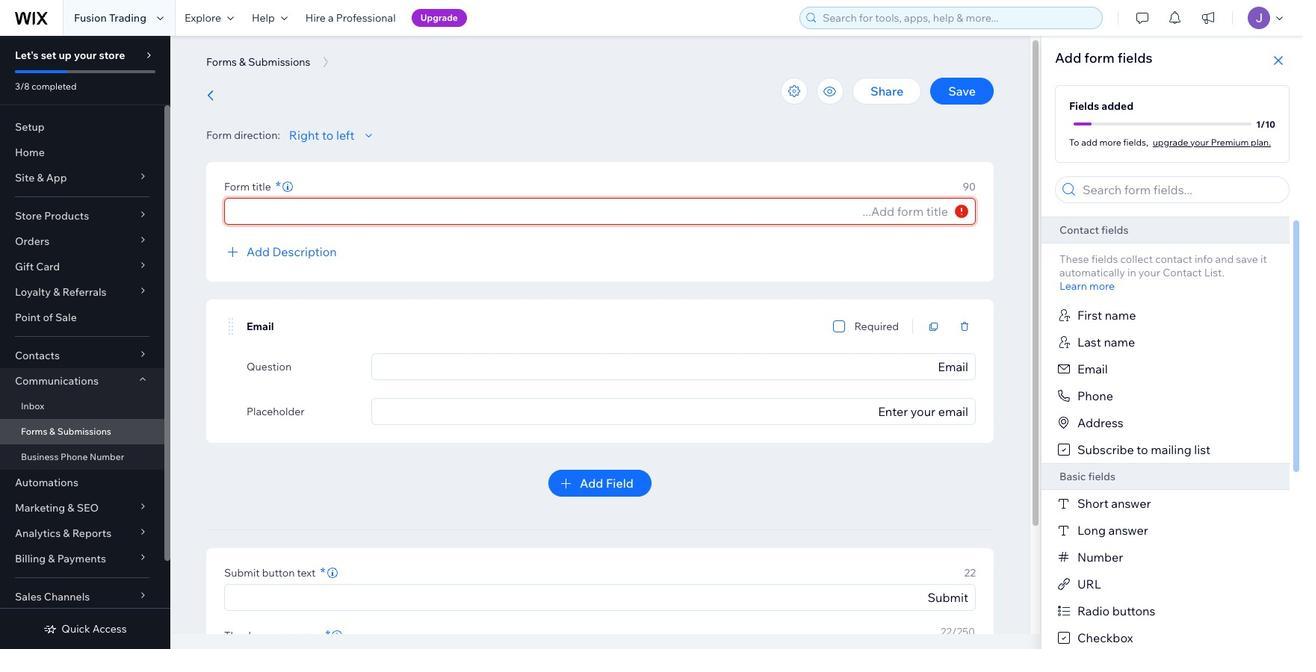 Task type: describe. For each thing, give the bounding box(es) containing it.
marketing & seo button
[[0, 495, 164, 521]]

upgrade
[[1153, 136, 1188, 148]]

long answer
[[1078, 523, 1148, 538]]

orders
[[15, 235, 49, 248]]

business
[[21, 451, 59, 463]]

3/8 completed
[[15, 81, 77, 92]]

professional
[[336, 11, 396, 25]]

inbox link
[[0, 394, 164, 419]]

site & app button
[[0, 165, 164, 191]]

button
[[262, 566, 295, 580]]

site
[[15, 171, 35, 185]]

products
[[44, 209, 89, 223]]

to for right
[[322, 128, 334, 143]]

Add form title... field
[[229, 199, 951, 224]]

loyalty & referrals
[[15, 285, 107, 299]]

Search for tools, apps, help & more... field
[[818, 7, 1098, 28]]

billing & payments
[[15, 552, 106, 566]]

0 horizontal spatial contact
[[1060, 223, 1099, 237]]

contact fields
[[1060, 223, 1129, 237]]

add description button
[[224, 243, 337, 261]]

placeholder
[[247, 405, 305, 418]]

hire a professional
[[306, 11, 396, 25]]

learn more link
[[1060, 279, 1115, 293]]

home
[[15, 146, 45, 159]]

subscribe
[[1078, 442, 1134, 457]]

* for thank you message *
[[325, 627, 331, 644]]

first
[[1078, 308, 1102, 323]]

save
[[1236, 253, 1258, 266]]

form for form title *
[[224, 180, 250, 194]]

& for 'forms & submissions' 'link'
[[49, 426, 55, 437]]

title
[[252, 180, 271, 194]]

hire
[[306, 11, 326, 25]]

message
[[277, 629, 321, 643]]

to
[[1069, 136, 1079, 148]]

gift card button
[[0, 254, 164, 279]]

communications
[[15, 374, 99, 388]]

it
[[1261, 253, 1267, 266]]

10
[[1265, 118, 1276, 130]]

22 for 22 / 250
[[941, 625, 952, 639]]

billing
[[15, 552, 46, 566]]

1 horizontal spatial phone
[[1078, 389, 1113, 404]]

up
[[59, 49, 72, 62]]

gift card
[[15, 260, 60, 274]]

store
[[99, 49, 125, 62]]

card
[[36, 260, 60, 274]]

let's
[[15, 49, 39, 62]]

phone inside business phone number link
[[61, 451, 88, 463]]

home link
[[0, 140, 164, 165]]

marketing
[[15, 501, 65, 515]]

setup link
[[0, 114, 164, 140]]

upgrade your premium plan. button
[[1153, 135, 1271, 149]]

number inside business phone number link
[[90, 451, 124, 463]]

2 horizontal spatial your
[[1190, 136, 1209, 148]]

reports
[[72, 527, 111, 540]]

direction:
[[234, 129, 280, 142]]

url
[[1078, 577, 1101, 592]]

hire a professional link
[[297, 0, 405, 36]]

22 for 22
[[964, 566, 976, 580]]

fields for these
[[1092, 253, 1118, 266]]

add field button
[[549, 470, 652, 497]]

short answer
[[1078, 496, 1151, 511]]

submit button text *
[[224, 564, 326, 581]]

store products
[[15, 209, 89, 223]]

your inside sidebar element
[[74, 49, 97, 62]]

0 vertical spatial more
[[1100, 136, 1121, 148]]

sales channels button
[[0, 584, 164, 610]]

fields,
[[1123, 136, 1148, 148]]

upgrade
[[420, 12, 458, 23]]

left
[[336, 128, 355, 143]]

billing & payments button
[[0, 546, 164, 572]]

you
[[256, 629, 274, 643]]

sales
[[15, 590, 42, 604]]

your inside these fields collect contact info and save it automatically in your contact list. learn more
[[1139, 266, 1161, 279]]

subscribe to mailing list
[[1078, 442, 1211, 457]]

0 horizontal spatial email
[[247, 320, 274, 333]]

1 vertical spatial number
[[1078, 550, 1123, 565]]

business phone number
[[21, 451, 124, 463]]

add description
[[247, 244, 337, 259]]

right to left
[[289, 128, 355, 143]]

form
[[1085, 49, 1115, 67]]

store products button
[[0, 203, 164, 229]]

completed
[[32, 81, 77, 92]]

help
[[252, 11, 275, 25]]

fields right form at the right top of page
[[1118, 49, 1153, 67]]

fields added
[[1069, 99, 1134, 113]]

inbox
[[21, 401, 44, 412]]

contacts button
[[0, 343, 164, 368]]

point of sale
[[15, 311, 77, 324]]

form direction:
[[206, 129, 280, 142]]

marketing & seo
[[15, 501, 99, 515]]

* for submit button text *
[[320, 564, 326, 581]]

these
[[1060, 253, 1089, 266]]

description
[[272, 244, 337, 259]]



Task type: vqa. For each thing, say whether or not it's contained in the screenshot.
fields
yes



Task type: locate. For each thing, give the bounding box(es) containing it.
sidebar element
[[0, 36, 170, 649]]

forms down inbox at the bottom of page
[[21, 426, 47, 437]]

form for form direction:
[[206, 129, 232, 142]]

0 vertical spatial add
[[1055, 49, 1082, 67]]

gift
[[15, 260, 34, 274]]

& for analytics & reports dropdown button on the bottom left of page
[[63, 527, 70, 540]]

None checkbox
[[834, 318, 846, 336]]

contact up 'these'
[[1060, 223, 1099, 237]]

2 vertical spatial add
[[580, 476, 603, 491]]

add for add form fields
[[1055, 49, 1082, 67]]

forms & submissions button
[[199, 51, 318, 73]]

0 vertical spatial email
[[247, 320, 274, 333]]

1 vertical spatial submissions
[[57, 426, 111, 437]]

premium
[[1211, 136, 1249, 148]]

basic
[[1060, 470, 1086, 483]]

forms for 'forms & submissions' 'link'
[[21, 426, 47, 437]]

22 up 250
[[964, 566, 976, 580]]

fusion trading
[[74, 11, 146, 25]]

0 horizontal spatial to
[[322, 128, 334, 143]]

forms inside 'forms & submissions' 'link'
[[21, 426, 47, 437]]

channels
[[44, 590, 90, 604]]

store
[[15, 209, 42, 223]]

email down last
[[1078, 362, 1108, 377]]

2 vertical spatial *
[[325, 627, 331, 644]]

0 vertical spatial to
[[322, 128, 334, 143]]

name for first name
[[1105, 308, 1136, 323]]

& left "reports"
[[63, 527, 70, 540]]

sale
[[55, 311, 77, 324]]

1 vertical spatial 22
[[941, 625, 952, 639]]

to left mailing
[[1137, 442, 1148, 457]]

analytics & reports
[[15, 527, 111, 540]]

your right upgrade on the right top of page
[[1190, 136, 1209, 148]]

0 vertical spatial name
[[1105, 308, 1136, 323]]

phone down 'forms & submissions' 'link'
[[61, 451, 88, 463]]

save button
[[930, 78, 994, 105]]

* right the message
[[325, 627, 331, 644]]

name for last name
[[1104, 335, 1135, 350]]

submissions inside button
[[248, 55, 310, 69]]

more right the add
[[1100, 136, 1121, 148]]

22 left 250
[[941, 625, 952, 639]]

0 horizontal spatial forms
[[21, 426, 47, 437]]

& right loyalty
[[53, 285, 60, 299]]

name up last name
[[1105, 308, 1136, 323]]

fields up collect
[[1102, 223, 1129, 237]]

contact left list.
[[1163, 266, 1202, 279]]

1 horizontal spatial contact
[[1163, 266, 1202, 279]]

checkbox
[[1078, 631, 1133, 646]]

0 horizontal spatial phone
[[61, 451, 88, 463]]

0 vertical spatial your
[[74, 49, 97, 62]]

forms inside forms & submissions button
[[206, 55, 237, 69]]

1 horizontal spatial to
[[1137, 442, 1148, 457]]

forms & submissions up business phone number
[[21, 426, 111, 437]]

0 vertical spatial phone
[[1078, 389, 1113, 404]]

in
[[1128, 266, 1136, 279]]

forms & submissions inside 'link'
[[21, 426, 111, 437]]

number down long
[[1078, 550, 1123, 565]]

submissions
[[248, 55, 310, 69], [57, 426, 111, 437]]

site & app
[[15, 171, 67, 185]]

1 vertical spatial /
[[952, 625, 957, 639]]

1 vertical spatial forms & submissions
[[21, 426, 111, 437]]

0 horizontal spatial add
[[247, 244, 270, 259]]

* right title
[[276, 178, 281, 195]]

0 horizontal spatial /
[[952, 625, 957, 639]]

e.g., Submit field
[[229, 585, 971, 611]]

add inside button
[[247, 244, 270, 259]]

answer down the "short answer"
[[1109, 523, 1148, 538]]

text
[[297, 566, 316, 580]]

right
[[289, 128, 319, 143]]

payments
[[57, 552, 106, 566]]

1 horizontal spatial /
[[1261, 118, 1265, 130]]

explore
[[185, 11, 221, 25]]

trading
[[109, 11, 146, 25]]

right to left button
[[289, 126, 377, 144]]

quick
[[62, 622, 90, 636]]

more
[[1100, 136, 1121, 148], [1090, 279, 1115, 293]]

0 horizontal spatial number
[[90, 451, 124, 463]]

forms & submissions for forms & submissions button
[[206, 55, 310, 69]]

a
[[328, 11, 334, 25]]

forms for forms & submissions button
[[206, 55, 237, 69]]

forms & submissions for 'forms & submissions' 'link'
[[21, 426, 111, 437]]

& inside button
[[239, 55, 246, 69]]

1 vertical spatial phone
[[61, 451, 88, 463]]

1 horizontal spatial number
[[1078, 550, 1123, 565]]

0 vertical spatial *
[[276, 178, 281, 195]]

22 / 250
[[941, 625, 975, 639]]

required
[[854, 320, 899, 333]]

to inside "button"
[[322, 128, 334, 143]]

& up business in the bottom of the page
[[49, 426, 55, 437]]

& inside 'link'
[[49, 426, 55, 437]]

fields inside these fields collect contact info and save it automatically in your contact list. learn more
[[1092, 253, 1118, 266]]

phone up address
[[1078, 389, 1113, 404]]

* right text
[[320, 564, 326, 581]]

1 vertical spatial answer
[[1109, 523, 1148, 538]]

radio
[[1078, 604, 1110, 619]]

0 vertical spatial 22
[[964, 566, 976, 580]]

1 horizontal spatial 22
[[964, 566, 976, 580]]

quick access
[[62, 622, 127, 636]]

0 vertical spatial submissions
[[248, 55, 310, 69]]

forms & submissions down help
[[206, 55, 310, 69]]

automatically
[[1060, 266, 1125, 279]]

/ for 22
[[952, 625, 957, 639]]

forms
[[206, 55, 237, 69], [21, 426, 47, 437]]

analytics & reports button
[[0, 521, 164, 546]]

email up question
[[247, 320, 274, 333]]

1 horizontal spatial forms
[[206, 55, 237, 69]]

submissions for forms & submissions button
[[248, 55, 310, 69]]

& for "marketing & seo" dropdown button
[[67, 501, 74, 515]]

2 vertical spatial your
[[1139, 266, 1161, 279]]

1 horizontal spatial email
[[1078, 362, 1108, 377]]

forms down explore
[[206, 55, 237, 69]]

business phone number link
[[0, 445, 164, 470]]

Type your question here... field
[[376, 354, 971, 380]]

info
[[1195, 253, 1213, 266]]

form inside the form title *
[[224, 180, 250, 194]]

1 horizontal spatial forms & submissions
[[206, 55, 310, 69]]

help button
[[243, 0, 297, 36]]

submissions down help button
[[248, 55, 310, 69]]

& for loyalty & referrals dropdown button
[[53, 285, 60, 299]]

0 horizontal spatial submissions
[[57, 426, 111, 437]]

& for site & app dropdown button
[[37, 171, 44, 185]]

2 horizontal spatial add
[[1055, 49, 1082, 67]]

0 horizontal spatial forms & submissions
[[21, 426, 111, 437]]

answer for short answer
[[1111, 496, 1151, 511]]

0 vertical spatial number
[[90, 451, 124, 463]]

number down 'forms & submissions' 'link'
[[90, 451, 124, 463]]

1 / 10
[[1256, 118, 1276, 130]]

your right up
[[74, 49, 97, 62]]

to
[[322, 128, 334, 143], [1137, 442, 1148, 457]]

answer for long answer
[[1109, 523, 1148, 538]]

save
[[948, 84, 976, 99]]

0 horizontal spatial 22
[[941, 625, 952, 639]]

access
[[93, 622, 127, 636]]

add inside button
[[580, 476, 603, 491]]

thank
[[224, 629, 254, 643]]

add form fields
[[1055, 49, 1153, 67]]

loyalty & referrals button
[[0, 279, 164, 305]]

collect
[[1121, 253, 1153, 266]]

3/8
[[15, 81, 30, 92]]

more right learn
[[1090, 279, 1115, 293]]

learn
[[1060, 279, 1087, 293]]

list.
[[1204, 266, 1225, 279]]

& left seo
[[67, 501, 74, 515]]

& right the site
[[37, 171, 44, 185]]

fields left 'in'
[[1092, 253, 1118, 266]]

name down first name
[[1104, 335, 1135, 350]]

communications button
[[0, 368, 164, 394]]

0 vertical spatial answer
[[1111, 496, 1151, 511]]

fields down subscribe
[[1088, 470, 1116, 483]]

loyalty
[[15, 285, 51, 299]]

Add placeholder text… field
[[376, 399, 971, 424]]

submissions down inbox link on the bottom
[[57, 426, 111, 437]]

Search form fields... field
[[1078, 177, 1285, 203]]

1 vertical spatial more
[[1090, 279, 1115, 293]]

0 vertical spatial forms
[[206, 55, 237, 69]]

address
[[1078, 415, 1124, 430]]

add for add description
[[247, 244, 270, 259]]

automations link
[[0, 470, 164, 495]]

long
[[1078, 523, 1106, 538]]

add for add field
[[580, 476, 603, 491]]

1 horizontal spatial your
[[1139, 266, 1161, 279]]

fields for contact
[[1102, 223, 1129, 237]]

1 vertical spatial add
[[247, 244, 270, 259]]

& for billing & payments dropdown button on the bottom left of the page
[[48, 552, 55, 566]]

0 vertical spatial forms & submissions
[[206, 55, 310, 69]]

1 vertical spatial contact
[[1163, 266, 1202, 279]]

fusion
[[74, 11, 107, 25]]

1 vertical spatial *
[[320, 564, 326, 581]]

1 vertical spatial form
[[224, 180, 250, 194]]

1 horizontal spatial submissions
[[248, 55, 310, 69]]

1 horizontal spatial add
[[580, 476, 603, 491]]

contact
[[1060, 223, 1099, 237], [1163, 266, 1202, 279]]

email
[[247, 320, 274, 333], [1078, 362, 1108, 377]]

contact inside these fields collect contact info and save it automatically in your contact list. learn more
[[1163, 266, 1202, 279]]

submissions inside 'link'
[[57, 426, 111, 437]]

fields for basic
[[1088, 470, 1116, 483]]

to left left
[[322, 128, 334, 143]]

add left field
[[580, 476, 603, 491]]

& down help button
[[239, 55, 246, 69]]

setup
[[15, 120, 45, 134]]

0 vertical spatial contact
[[1060, 223, 1099, 237]]

automations
[[15, 476, 78, 489]]

and
[[1215, 253, 1234, 266]]

0 vertical spatial /
[[1261, 118, 1265, 130]]

list
[[1194, 442, 1211, 457]]

form left direction:
[[206, 129, 232, 142]]

add left form at the right top of page
[[1055, 49, 1082, 67]]

quick access button
[[44, 622, 127, 636]]

forms & submissions link
[[0, 419, 164, 445]]

/ for 1
[[1261, 118, 1265, 130]]

mailing
[[1151, 442, 1192, 457]]

last
[[1078, 335, 1101, 350]]

&
[[239, 55, 246, 69], [37, 171, 44, 185], [53, 285, 60, 299], [49, 426, 55, 437], [67, 501, 74, 515], [63, 527, 70, 540], [48, 552, 55, 566]]

1 vertical spatial email
[[1078, 362, 1108, 377]]

1 vertical spatial forms
[[21, 426, 47, 437]]

1 vertical spatial name
[[1104, 335, 1135, 350]]

form title *
[[224, 178, 281, 195]]

your right 'in'
[[1139, 266, 1161, 279]]

0 horizontal spatial your
[[74, 49, 97, 62]]

1 vertical spatial to
[[1137, 442, 1148, 457]]

let's set up your store
[[15, 49, 125, 62]]

add
[[1081, 136, 1098, 148]]

forms & submissions inside button
[[206, 55, 310, 69]]

form left title
[[224, 180, 250, 194]]

0 vertical spatial form
[[206, 129, 232, 142]]

more inside these fields collect contact info and save it automatically in your contact list. learn more
[[1090, 279, 1115, 293]]

& right billing
[[48, 552, 55, 566]]

add left description
[[247, 244, 270, 259]]

to for subscribe
[[1137, 442, 1148, 457]]

orders button
[[0, 229, 164, 254]]

radio buttons
[[1078, 604, 1156, 619]]

question
[[247, 360, 292, 374]]

number
[[90, 451, 124, 463], [1078, 550, 1123, 565]]

submissions for 'forms & submissions' 'link'
[[57, 426, 111, 437]]

basic fields
[[1060, 470, 1116, 483]]

1 vertical spatial your
[[1190, 136, 1209, 148]]

point of sale link
[[0, 305, 164, 330]]

answer up the long answer
[[1111, 496, 1151, 511]]

field
[[606, 476, 634, 491]]

& for forms & submissions button
[[239, 55, 246, 69]]

buttons
[[1112, 604, 1156, 619]]



